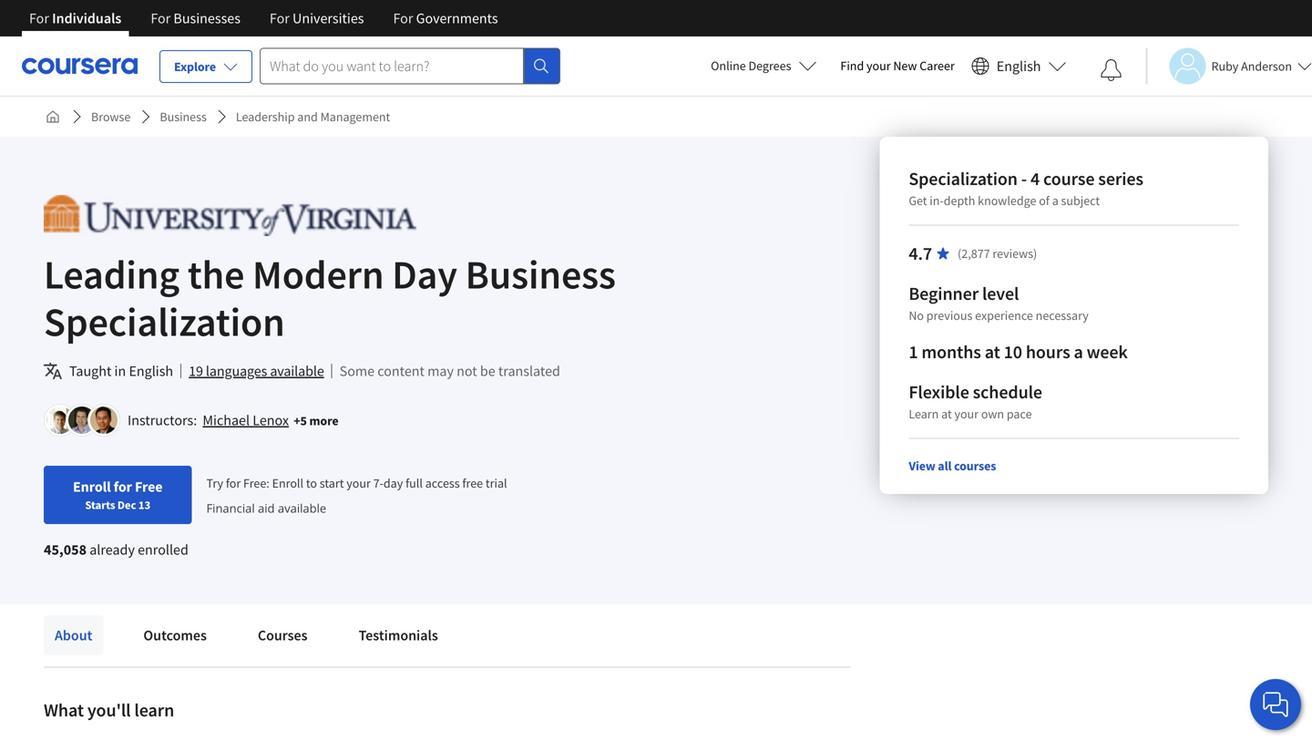 Task type: locate. For each thing, give the bounding box(es) containing it.
for for universities
[[270, 9, 290, 27]]

for for businesses
[[151, 9, 171, 27]]

for for governments
[[393, 9, 413, 27]]

modern
[[253, 249, 384, 299]]

view
[[909, 458, 936, 474]]

available inside try for free: enroll to start your 7-day full access free trial financial aid available
[[278, 500, 327, 516]]

no
[[909, 307, 924, 324]]

university of virginia image
[[44, 195, 417, 236]]

instructors:
[[128, 411, 197, 429]]

4 for from the left
[[393, 9, 413, 27]]

0 horizontal spatial specialization
[[44, 296, 285, 347]]

previous
[[927, 307, 973, 324]]

courses
[[258, 626, 308, 644]]

0 horizontal spatial your
[[347, 475, 371, 491]]

for left businesses
[[151, 9, 171, 27]]

0 vertical spatial specialization
[[909, 167, 1018, 190]]

instructors: michael lenox +5 more
[[128, 411, 339, 429]]

1 vertical spatial business
[[465, 249, 616, 299]]

leadership and management link
[[229, 100, 398, 133]]

available up '+5'
[[270, 362, 324, 380]]

financial
[[206, 500, 255, 516]]

leading the modern day business specialization
[[44, 249, 616, 347]]

available inside button
[[270, 362, 324, 380]]

a left week
[[1074, 340, 1084, 363]]

19 languages available button
[[189, 360, 324, 382]]

taught in english
[[69, 362, 173, 380]]

be
[[480, 362, 496, 380]]

your left own
[[955, 406, 979, 422]]

for for individuals
[[29, 9, 49, 27]]

try
[[206, 475, 223, 491]]

enroll up starts
[[73, 478, 111, 496]]

for inside try for free: enroll to start your 7-day full access free trial financial aid available
[[226, 475, 241, 491]]

months
[[922, 340, 982, 363]]

management
[[320, 108, 390, 125]]

your
[[867, 57, 891, 74], [955, 406, 979, 422], [347, 475, 371, 491]]

0 vertical spatial a
[[1053, 192, 1059, 209]]

available
[[270, 362, 324, 380], [278, 500, 327, 516]]

1 for from the left
[[29, 9, 49, 27]]

0 vertical spatial available
[[270, 362, 324, 380]]

your left 7- on the left
[[347, 475, 371, 491]]

1 horizontal spatial english
[[997, 57, 1041, 75]]

coursera image
[[22, 51, 138, 80]]

1 horizontal spatial enroll
[[272, 475, 304, 491]]

dec
[[117, 498, 136, 512]]

free:
[[243, 475, 270, 491]]

specialization up depth
[[909, 167, 1018, 190]]

day
[[392, 249, 458, 299]]

aid
[[258, 500, 275, 516]]

2 vertical spatial your
[[347, 475, 371, 491]]

for right try
[[226, 475, 241, 491]]

0 vertical spatial english
[[997, 57, 1041, 75]]

testimonials link
[[348, 615, 449, 655]]

businesses
[[174, 9, 241, 27]]

0 horizontal spatial enroll
[[73, 478, 111, 496]]

reviews)
[[993, 245, 1038, 262]]

about
[[55, 626, 92, 644]]

browse link
[[84, 100, 138, 133]]

None search field
[[260, 48, 561, 84]]

leading
[[44, 249, 180, 299]]

0 horizontal spatial business
[[160, 108, 207, 125]]

1 vertical spatial specialization
[[44, 296, 285, 347]]

3 for from the left
[[270, 9, 290, 27]]

45,058 already enrolled
[[44, 541, 189, 559]]

enroll left to
[[272, 475, 304, 491]]

for inside enroll for free starts dec 13
[[114, 478, 132, 496]]

for left universities on the left top of the page
[[270, 9, 290, 27]]

1 vertical spatial at
[[942, 406, 952, 422]]

for for try
[[226, 475, 241, 491]]

specialization inside leading the modern day business specialization
[[44, 296, 285, 347]]

1 horizontal spatial business
[[465, 249, 616, 299]]

1 horizontal spatial specialization
[[909, 167, 1018, 190]]

own
[[982, 406, 1005, 422]]

1 vertical spatial your
[[955, 406, 979, 422]]

1 horizontal spatial for
[[226, 475, 241, 491]]

(2,877
[[958, 245, 991, 262]]

necessary
[[1036, 307, 1089, 324]]

1 vertical spatial english
[[129, 362, 173, 380]]

10
[[1004, 340, 1023, 363]]

for up what do you want to learn? text field
[[393, 9, 413, 27]]

+5
[[294, 412, 307, 429]]

for
[[29, 9, 49, 27], [151, 9, 171, 27], [270, 9, 290, 27], [393, 9, 413, 27]]

browse
[[91, 108, 131, 125]]

content
[[378, 362, 425, 380]]

enroll
[[272, 475, 304, 491], [73, 478, 111, 496]]

full
[[406, 475, 423, 491]]

english right career on the right top of page
[[997, 57, 1041, 75]]

universities
[[293, 9, 364, 27]]

(2,877 reviews)
[[958, 245, 1038, 262]]

explore
[[174, 58, 216, 75]]

2 for from the left
[[151, 9, 171, 27]]

course
[[1044, 167, 1095, 190]]

at right learn
[[942, 406, 952, 422]]

specialization up 19
[[44, 296, 285, 347]]

available down to
[[278, 500, 327, 516]]

pace
[[1007, 406, 1032, 422]]

business link
[[153, 100, 214, 133]]

45,058
[[44, 541, 87, 559]]

at
[[985, 340, 1001, 363], [942, 406, 952, 422]]

1 vertical spatial a
[[1074, 340, 1084, 363]]

0 vertical spatial your
[[867, 57, 891, 74]]

and
[[297, 108, 318, 125]]

for left individuals
[[29, 9, 49, 27]]

at left 10
[[985, 340, 1001, 363]]

online
[[711, 57, 746, 74]]

0 horizontal spatial a
[[1053, 192, 1059, 209]]

0 vertical spatial business
[[160, 108, 207, 125]]

not
[[457, 362, 477, 380]]

english right in
[[129, 362, 173, 380]]

financial aid available button
[[206, 500, 327, 516]]

a right the 'of'
[[1053, 192, 1059, 209]]

What do you want to learn? text field
[[260, 48, 524, 84]]

governments
[[416, 9, 498, 27]]

-
[[1022, 167, 1027, 190]]

career
[[920, 57, 955, 74]]

for businesses
[[151, 9, 241, 27]]

may
[[428, 362, 454, 380]]

1 vertical spatial available
[[278, 500, 327, 516]]

flexible
[[909, 381, 970, 403]]

lenox
[[253, 411, 289, 429]]

0 horizontal spatial english
[[129, 362, 173, 380]]

english button
[[964, 36, 1074, 96]]

find your new career
[[841, 57, 955, 74]]

0 horizontal spatial at
[[942, 406, 952, 422]]

your right find
[[867, 57, 891, 74]]

for up dec
[[114, 478, 132, 496]]

2 horizontal spatial your
[[955, 406, 979, 422]]

enroll inside enroll for free starts dec 13
[[73, 478, 111, 496]]

online degrees button
[[697, 46, 832, 86]]

0 horizontal spatial for
[[114, 478, 132, 496]]

0 vertical spatial at
[[985, 340, 1001, 363]]

a
[[1053, 192, 1059, 209], [1074, 340, 1084, 363]]

specialization
[[909, 167, 1018, 190], [44, 296, 285, 347]]



Task type: describe. For each thing, give the bounding box(es) containing it.
courses link
[[247, 615, 319, 655]]

for individuals
[[29, 9, 122, 27]]

ruby anderson button
[[1146, 48, 1313, 84]]

for universities
[[270, 9, 364, 27]]

degrees
[[749, 57, 792, 74]]

ruby
[[1212, 58, 1239, 74]]

chat with us image
[[1262, 690, 1291, 719]]

series
[[1099, 167, 1144, 190]]

translated
[[499, 362, 561, 380]]

1
[[909, 340, 918, 363]]

knowledge
[[978, 192, 1037, 209]]

alex cowan image
[[68, 407, 96, 434]]

languages
[[206, 362, 267, 380]]

starts
[[85, 498, 115, 512]]

19
[[189, 362, 203, 380]]

ching fong ong image
[[90, 407, 118, 434]]

for governments
[[393, 9, 498, 27]]

all
[[938, 458, 952, 474]]

find your new career link
[[832, 55, 964, 77]]

specialization - 4 course series get in-depth knowledge of a subject
[[909, 167, 1144, 209]]

about link
[[44, 615, 103, 655]]

4
[[1031, 167, 1040, 190]]

explore button
[[160, 50, 253, 83]]

outcomes link
[[133, 615, 218, 655]]

trial
[[486, 475, 507, 491]]

1 horizontal spatial at
[[985, 340, 1001, 363]]

you'll
[[87, 699, 131, 722]]

show notifications image
[[1101, 59, 1123, 81]]

enrolled
[[138, 541, 189, 559]]

+5 more button
[[294, 412, 339, 430]]

courses
[[954, 458, 997, 474]]

leadership and management
[[236, 108, 390, 125]]

some content may not be translated
[[340, 362, 561, 380]]

your inside try for free: enroll to start your 7-day full access free trial financial aid available
[[347, 475, 371, 491]]

more
[[309, 412, 339, 429]]

day
[[384, 475, 403, 491]]

enroll for free starts dec 13
[[73, 478, 163, 512]]

specialization inside specialization - 4 course series get in-depth knowledge of a subject
[[909, 167, 1018, 190]]

learn
[[909, 406, 939, 422]]

english inside button
[[997, 57, 1041, 75]]

at inside "flexible schedule learn at your own pace"
[[942, 406, 952, 422]]

taught
[[69, 362, 112, 380]]

banner navigation
[[15, 0, 513, 36]]

home image
[[46, 109, 60, 124]]

a inside specialization - 4 course series get in-depth knowledge of a subject
[[1053, 192, 1059, 209]]

week
[[1087, 340, 1128, 363]]

schedule
[[973, 381, 1043, 403]]

beginner
[[909, 282, 979, 305]]

leadership
[[236, 108, 295, 125]]

your inside "flexible schedule learn at your own pace"
[[955, 406, 979, 422]]

anderson
[[1242, 58, 1293, 74]]

1 horizontal spatial a
[[1074, 340, 1084, 363]]

subject
[[1062, 192, 1100, 209]]

new
[[894, 57, 917, 74]]

level
[[983, 282, 1019, 305]]

michael lenox image
[[46, 407, 74, 434]]

view all courses link
[[909, 458, 997, 474]]

outcomes
[[143, 626, 207, 644]]

hours
[[1026, 340, 1071, 363]]

free
[[463, 475, 483, 491]]

beginner level no previous experience necessary
[[909, 282, 1089, 324]]

of
[[1039, 192, 1050, 209]]

online degrees
[[711, 57, 792, 74]]

try for free: enroll to start your 7-day full access free trial financial aid available
[[206, 475, 507, 516]]

what
[[44, 699, 84, 722]]

view all courses
[[909, 458, 997, 474]]

in
[[114, 362, 126, 380]]

for for enroll
[[114, 478, 132, 496]]

business inside business "link"
[[160, 108, 207, 125]]

get
[[909, 192, 928, 209]]

enroll inside try for free: enroll to start your 7-day full access free trial financial aid available
[[272, 475, 304, 491]]

michael
[[203, 411, 250, 429]]

in-
[[930, 192, 944, 209]]

1 months at 10 hours a week
[[909, 340, 1128, 363]]

19 languages available
[[189, 362, 324, 380]]

find
[[841, 57, 864, 74]]

13
[[138, 498, 151, 512]]

access
[[425, 475, 460, 491]]

some
[[340, 362, 375, 380]]

1 horizontal spatial your
[[867, 57, 891, 74]]

the
[[188, 249, 245, 299]]

to
[[306, 475, 317, 491]]

business inside leading the modern day business specialization
[[465, 249, 616, 299]]

what you'll learn
[[44, 699, 174, 722]]

free
[[135, 478, 163, 496]]

depth
[[944, 192, 976, 209]]



Task type: vqa. For each thing, say whether or not it's contained in the screenshot.
Practice Quiz • 12 minutes
no



